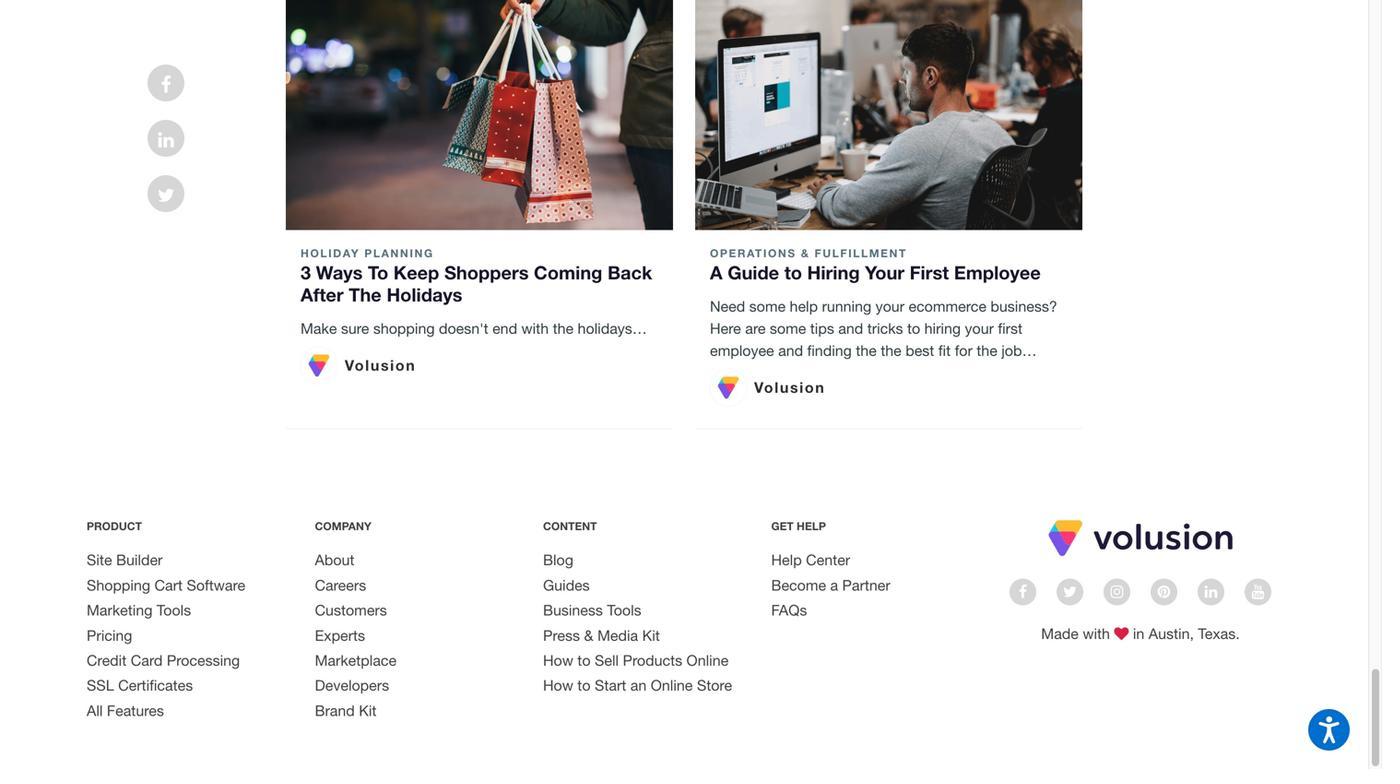 Task type: vqa. For each thing, say whether or not it's contained in the screenshot.
the left Resources
no



Task type: locate. For each thing, give the bounding box(es) containing it.
help right get
[[797, 520, 826, 533]]

& down 'business tools' link
[[584, 627, 593, 644]]

to inside operations & fulfillment a guide to hiring your first employee
[[784, 261, 802, 283]]

careers
[[315, 577, 366, 594]]

0 vertical spatial help
[[797, 520, 826, 533]]

austin,
[[1149, 625, 1194, 642]]

to up the best in the top of the page
[[907, 320, 920, 337]]

a
[[830, 577, 838, 594]]

developers
[[315, 677, 389, 694]]

1 tools from the left
[[157, 602, 191, 619]]

0 vertical spatial volusion
[[345, 357, 416, 374]]

shopping
[[87, 577, 150, 594]]

operations
[[710, 247, 796, 259]]

0 horizontal spatial your
[[876, 298, 905, 315]]

volusion link down employee
[[710, 369, 826, 406]]

to inside need some help running your ecommerce business? here are some tips and tricks to hiring your first employee and finding the the best fit for the job…
[[907, 320, 920, 337]]

holiday
[[301, 247, 360, 259]]

follow volusion on twitter image
[[1063, 585, 1077, 599]]

shopping
[[373, 320, 435, 337]]

are
[[745, 320, 766, 337]]

tools down cart
[[157, 602, 191, 619]]

volusion link for to
[[301, 347, 416, 384]]

0 horizontal spatial &
[[584, 627, 593, 644]]

1 horizontal spatial kit
[[642, 627, 660, 644]]

blog
[[543, 552, 573, 569]]

1 vertical spatial and
[[778, 342, 803, 359]]

with
[[521, 320, 549, 337], [1083, 625, 1110, 642]]

& up the hiring
[[801, 247, 810, 259]]

1 vertical spatial with
[[1083, 625, 1110, 642]]

1 vertical spatial how
[[543, 677, 573, 694]]

some down help
[[770, 320, 806, 337]]

features
[[107, 702, 164, 719]]

and left finding
[[778, 342, 803, 359]]

1 vertical spatial kit
[[359, 702, 377, 719]]

0 horizontal spatial volusion link
[[301, 347, 416, 384]]

pricing
[[87, 627, 132, 644]]

online up store
[[687, 652, 729, 669]]

become a partner link
[[771, 577, 890, 594]]

and down running
[[838, 320, 863, 337]]

volusion for guide
[[754, 379, 826, 396]]

with right end
[[521, 320, 549, 337]]

store
[[697, 677, 732, 694]]

credit card processing link
[[87, 652, 240, 669]]

to
[[784, 261, 802, 283], [907, 320, 920, 337], [577, 652, 591, 669], [577, 677, 591, 694]]

to up help
[[784, 261, 802, 283]]

holidays
[[387, 283, 462, 306]]

guide
[[728, 261, 779, 283]]

blog guides business tools press & media kit how to sell products online how to start an online store
[[543, 552, 732, 694]]

volusion for to
[[345, 357, 416, 374]]

& inside blog guides business tools press & media kit how to sell products online how to start an online store
[[584, 627, 593, 644]]

help
[[797, 520, 826, 533], [771, 552, 802, 569]]

kit up products
[[642, 627, 660, 644]]

online
[[687, 652, 729, 669], [651, 677, 693, 694]]

processing
[[167, 652, 240, 669]]

0 vertical spatial and
[[838, 320, 863, 337]]

how
[[543, 652, 573, 669], [543, 677, 573, 694]]

0 vertical spatial online
[[687, 652, 729, 669]]

an
[[631, 677, 647, 694]]

here
[[710, 320, 741, 337]]

about link
[[315, 552, 355, 569]]

twitter image
[[158, 186, 175, 205]]

2 how from the top
[[543, 677, 573, 694]]

some up are
[[749, 298, 786, 315]]

site builder shopping cart software marketing tools pricing credit card processing ssl certificates all features
[[87, 552, 245, 719]]

ways
[[316, 261, 363, 283]]

content
[[543, 520, 597, 533]]

follow volusion on instagram image
[[1111, 585, 1123, 599]]

follow volusion on linkedin image
[[1205, 585, 1217, 599]]

1 horizontal spatial volusion link
[[710, 369, 826, 406]]

blog link
[[543, 552, 573, 569]]

follow volusion on pinterest image
[[1158, 585, 1170, 599]]

1 horizontal spatial &
[[801, 247, 810, 259]]

1 vertical spatial help
[[771, 552, 802, 569]]

all
[[87, 702, 103, 719]]

marketing
[[87, 602, 153, 619]]

0 vertical spatial with
[[521, 320, 549, 337]]

volusion down finding
[[754, 379, 826, 396]]

3
[[301, 261, 311, 283]]

0 vertical spatial how
[[543, 652, 573, 669]]

products
[[623, 652, 682, 669]]

volusion link down sure at left
[[301, 347, 416, 384]]

online down products
[[651, 677, 693, 694]]

hiring
[[807, 261, 860, 283]]

ssl
[[87, 677, 114, 694]]

0 horizontal spatial and
[[778, 342, 803, 359]]

help
[[790, 298, 818, 315]]

start
[[595, 677, 626, 694]]

1 horizontal spatial tools
[[607, 602, 641, 619]]

tools up media
[[607, 602, 641, 619]]

business
[[543, 602, 603, 619]]

1 horizontal spatial your
[[965, 320, 994, 337]]

fit
[[938, 342, 951, 359]]

linkedin image
[[158, 131, 174, 149]]

kit down "developers"
[[359, 702, 377, 719]]

to
[[368, 261, 388, 283]]

and
[[838, 320, 863, 337], [778, 342, 803, 359]]

media
[[597, 627, 638, 644]]

careers link
[[315, 577, 366, 594]]

hiring
[[925, 320, 961, 337]]

0 vertical spatial kit
[[642, 627, 660, 644]]

get help
[[771, 520, 826, 533]]

tricks
[[867, 320, 903, 337]]

your
[[865, 261, 905, 283]]

&
[[801, 247, 810, 259], [584, 627, 593, 644]]

end
[[492, 320, 517, 337]]

your up for in the right of the page
[[965, 320, 994, 337]]

1 horizontal spatial volusion
[[754, 379, 826, 396]]

0 vertical spatial your
[[876, 298, 905, 315]]

guides
[[543, 577, 590, 594]]

1 vertical spatial volusion
[[754, 379, 826, 396]]

0 horizontal spatial volusion
[[345, 357, 416, 374]]

become
[[771, 577, 826, 594]]

1 horizontal spatial with
[[1083, 625, 1110, 642]]

with left the heart image
[[1083, 625, 1110, 642]]

first
[[998, 320, 1023, 337]]

facebook image
[[161, 76, 171, 94]]

2 tools from the left
[[607, 602, 641, 619]]

0 horizontal spatial kit
[[359, 702, 377, 719]]

your up tricks
[[876, 298, 905, 315]]

kit inside 'about careers customers experts marketplace developers brand kit'
[[359, 702, 377, 719]]

1 how from the top
[[543, 652, 573, 669]]

your
[[876, 298, 905, 315], [965, 320, 994, 337]]

0 horizontal spatial tools
[[157, 602, 191, 619]]

kit
[[642, 627, 660, 644], [359, 702, 377, 719]]

how to start an online store link
[[543, 677, 732, 694]]

need
[[710, 298, 745, 315]]

heart image
[[1114, 627, 1129, 641]]

for
[[955, 342, 973, 359]]

1 vertical spatial &
[[584, 627, 593, 644]]

0 vertical spatial &
[[801, 247, 810, 259]]

make sure shopping doesn't end with the holidays…
[[301, 320, 647, 337]]

help up become
[[771, 552, 802, 569]]

volusion link
[[301, 347, 416, 384], [710, 369, 826, 406]]

software
[[187, 577, 245, 594]]

volusion down shopping
[[345, 357, 416, 374]]

kit inside blog guides business tools press & media kit how to sell products online how to start an online store
[[642, 627, 660, 644]]



Task type: describe. For each thing, give the bounding box(es) containing it.
job…
[[1002, 342, 1037, 359]]

first
[[910, 261, 949, 283]]

kit for brand
[[359, 702, 377, 719]]

back
[[608, 261, 652, 283]]

press & media kit link
[[543, 627, 660, 644]]

& inside operations & fulfillment a guide to hiring your first employee
[[801, 247, 810, 259]]

brand
[[315, 702, 355, 719]]

0 horizontal spatial with
[[521, 320, 549, 337]]

get
[[771, 520, 794, 533]]

tools inside blog guides business tools press & media kit how to sell products online how to start an online store
[[607, 602, 641, 619]]

guides link
[[543, 577, 590, 594]]

fulfillment
[[815, 247, 907, 259]]

employee
[[710, 342, 774, 359]]

site builder link
[[87, 552, 163, 569]]

holidays…
[[578, 320, 647, 337]]

best
[[906, 342, 934, 359]]

tips
[[810, 320, 834, 337]]

certificates
[[118, 677, 193, 694]]

made
[[1041, 625, 1079, 642]]

how to sell products online link
[[543, 652, 729, 669]]

pricing link
[[87, 627, 132, 644]]

after
[[301, 283, 344, 306]]

in
[[1133, 625, 1145, 642]]

in austin, texas.
[[1129, 625, 1240, 642]]

sure
[[341, 320, 369, 337]]

marketplace link
[[315, 652, 397, 669]]

builder
[[116, 552, 163, 569]]

business?
[[991, 298, 1057, 315]]

1 vertical spatial online
[[651, 677, 693, 694]]

center
[[806, 552, 850, 569]]

texas.
[[1198, 625, 1240, 642]]

open accessibe: accessibility options, statement and help image
[[1319, 716, 1339, 743]]

card
[[131, 652, 163, 669]]

help inside help center become a partner faqs
[[771, 552, 802, 569]]

volusion link for guide
[[710, 369, 826, 406]]

planning
[[364, 247, 434, 259]]

employee
[[954, 261, 1041, 283]]

shopping cart software link
[[87, 577, 245, 594]]

the
[[349, 283, 382, 306]]

help center link
[[771, 552, 850, 569]]

running
[[822, 298, 872, 315]]

customers
[[315, 602, 387, 619]]

operations & fulfillment a guide to hiring your first employee
[[710, 247, 1041, 283]]

1 vertical spatial some
[[770, 320, 806, 337]]

press
[[543, 627, 580, 644]]

to left sell
[[577, 652, 591, 669]]

coming
[[534, 261, 602, 283]]

0 vertical spatial some
[[749, 298, 786, 315]]

brand kit link
[[315, 702, 377, 719]]

ecommerce software by volusion image
[[1046, 518, 1236, 558]]

1 horizontal spatial and
[[838, 320, 863, 337]]

make
[[301, 320, 337, 337]]

keep
[[393, 261, 439, 283]]

experts link
[[315, 627, 365, 644]]

faqs
[[771, 602, 807, 619]]

all features link
[[87, 702, 164, 719]]

to left start
[[577, 677, 591, 694]]

ecommerce
[[909, 298, 987, 315]]

follow volusion on youtube image
[[1252, 585, 1264, 599]]

customers link
[[315, 602, 387, 619]]

help center become a partner faqs
[[771, 552, 890, 619]]

product
[[87, 520, 142, 533]]

experts
[[315, 627, 365, 644]]

about careers customers experts marketplace developers brand kit
[[315, 552, 397, 719]]

marketing tools link
[[87, 602, 191, 619]]

credit
[[87, 652, 127, 669]]

tools inside site builder shopping cart software marketing tools pricing credit card processing ssl certificates all features
[[157, 602, 191, 619]]

a
[[710, 261, 723, 283]]

faqs link
[[771, 602, 807, 619]]

kit for media
[[642, 627, 660, 644]]

marketplace
[[315, 652, 397, 669]]

about
[[315, 552, 355, 569]]

shoppers
[[444, 261, 529, 283]]

partner
[[842, 577, 890, 594]]

site
[[87, 552, 112, 569]]

business tools link
[[543, 602, 641, 619]]

holiday planning 3 ways to keep shoppers coming back after the holidays
[[301, 247, 652, 306]]

need some help running your ecommerce business? here are some tips and tricks to hiring your first employee and finding the the best fit for the job…
[[710, 298, 1057, 359]]

company
[[315, 520, 371, 533]]

made with
[[1041, 625, 1114, 642]]

developers link
[[315, 677, 389, 694]]

cart
[[154, 577, 183, 594]]

follow volusion on facebook image
[[1019, 585, 1027, 599]]

doesn't
[[439, 320, 488, 337]]

1 vertical spatial your
[[965, 320, 994, 337]]

ssl certificates link
[[87, 677, 193, 694]]



